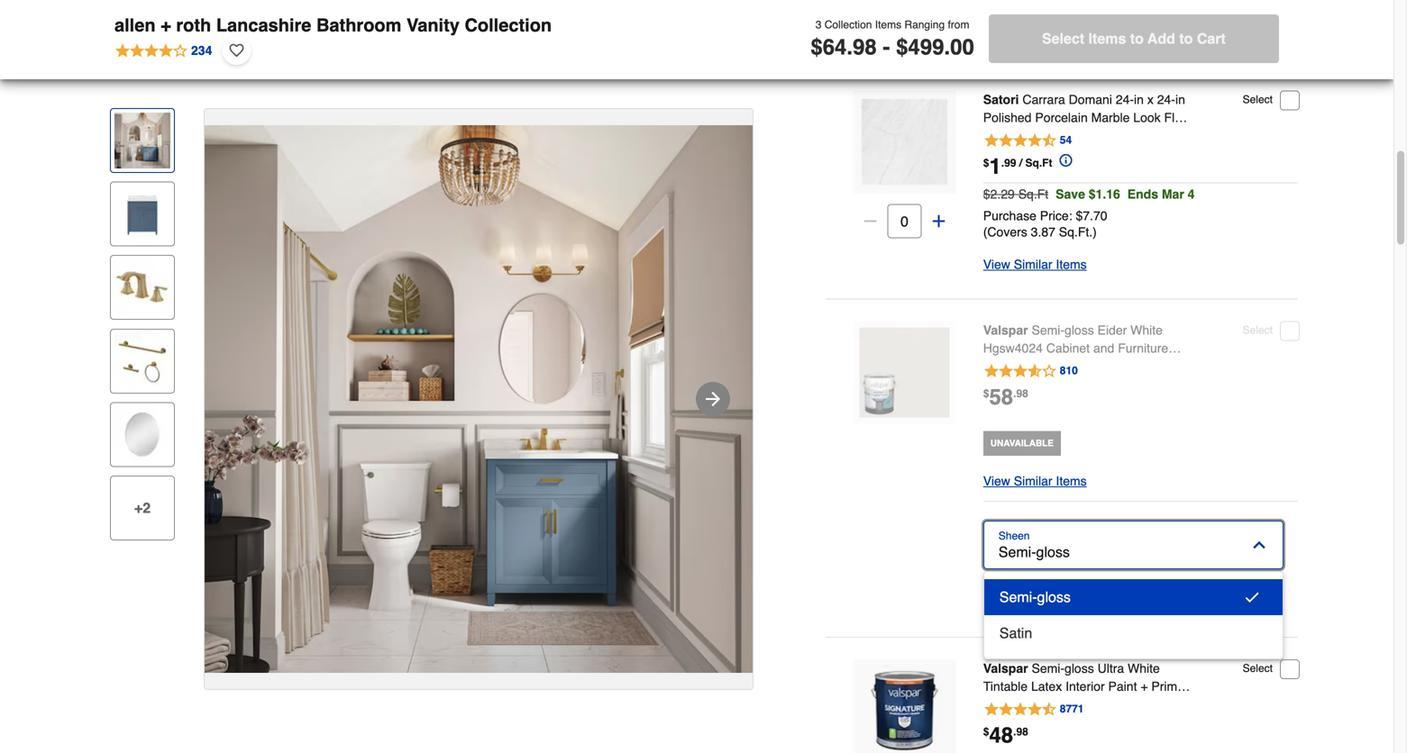 Task type: locate. For each thing, give the bounding box(es) containing it.
4.5 stars image up /
[[984, 132, 1073, 151]]

hgsw4024
[[984, 341, 1043, 356]]

allen + roth bathroom sets image
[[205, 125, 753, 674]]

2 valspar from the top
[[984, 662, 1029, 676]]

Stepper number input field with increment and decrement buttons number field
[[888, 204, 922, 239]]

58
[[990, 385, 1014, 410]]

0 vertical spatial quickview image
[[896, 133, 914, 151]]

collection right vanity
[[465, 15, 552, 36]]

8771
[[1060, 703, 1084, 716]]

vanity
[[407, 15, 460, 36]]

$ down 3.6 stars image
[[984, 388, 990, 400]]

gloss for 48
[[1065, 662, 1095, 676]]

$ 1 . 99 / sq.ft
[[984, 154, 1053, 179]]

. for 48
[[1014, 726, 1017, 739]]

1 valspar from the top
[[984, 323, 1029, 338]]

0 vertical spatial and
[[984, 129, 1005, 143]]

purchase
[[984, 209, 1037, 223]]

quickview image
[[896, 133, 914, 151], [896, 364, 914, 382], [896, 703, 914, 721]]

$ inside $ 1 . 99 / sq.ft
[[984, 157, 990, 170]]

gallon) for 58
[[1078, 359, 1118, 374]]

semi-gloss ultra white tintable latex interior paint + primer (1-gallon)
[[984, 662, 1189, 712]]

and down polished
[[984, 129, 1005, 143]]

gloss inside semi-gloss ultra white tintable latex interior paint + primer (1-gallon)
[[1065, 662, 1095, 676]]

semi- up cabinet at the top right of the page
[[1032, 323, 1065, 338]]

2 view from the top
[[984, 474, 1011, 489]]

valspar up tintable
[[984, 662, 1029, 676]]

in left x
[[1135, 92, 1144, 107]]

0 vertical spatial gloss
[[1065, 323, 1095, 338]]

98 inside $ 48 . 98
[[1017, 726, 1029, 739]]

$1.16
[[1089, 187, 1121, 202]]

gloss up interior
[[1065, 662, 1095, 676]]

1 horizontal spatial to
[[1180, 30, 1193, 47]]

0 horizontal spatial in
[[1135, 92, 1144, 107]]

$ for 48
[[984, 726, 990, 739]]

tintable
[[984, 680, 1028, 694]]

valspar
[[984, 323, 1029, 338], [984, 662, 1029, 676]]

semi-gloss
[[1000, 589, 1071, 606]]

valspar up hgsw4024
[[984, 323, 1029, 338]]

+2 button
[[110, 476, 175, 541]]

quickview image for 48
[[896, 703, 914, 721]]

(1- down tintable
[[984, 698, 999, 712]]

view similar items down unavailable
[[984, 474, 1087, 489]]

1 vertical spatial similar
[[1014, 474, 1053, 489]]

gallon) down cabinet at the top right of the page
[[1078, 359, 1118, 374]]

(1-
[[1062, 359, 1078, 374], [984, 698, 999, 712]]

1 horizontal spatial +
[[1141, 680, 1149, 694]]

semi- up satin
[[1000, 589, 1038, 606]]

$ 58 . 98
[[984, 385, 1029, 410]]

1 vertical spatial paint
[[1109, 680, 1138, 694]]

cart
[[1197, 30, 1226, 47]]

carrara domani 24-in x 24-in polished porcelain marble look floor and wall tile (3.87-sq. ft/ piece)
[[984, 92, 1194, 143]]

bathroom
[[317, 15, 402, 36]]

sq.ft.
[[1059, 225, 1093, 239]]

wall
[[1008, 129, 1032, 143]]

floor
[[1165, 110, 1194, 125]]

0 vertical spatial 4.5 stars image
[[984, 132, 1073, 151]]

white inside semi-gloss ultra white tintable latex interior paint + primer (1-gallon)
[[1128, 662, 1161, 676]]

0 horizontal spatial to
[[1131, 30, 1144, 47]]

gallon) for 48
[[999, 698, 1040, 712]]

similar
[[1014, 257, 1053, 272], [1014, 474, 1053, 489]]

1 4.5 stars image from the top
[[984, 132, 1073, 151]]

0 vertical spatial .
[[1002, 157, 1005, 170]]

gloss up satin button
[[1038, 589, 1071, 606]]

gloss
[[1065, 323, 1095, 338], [1038, 589, 1071, 606], [1065, 662, 1095, 676]]

98 inside $ 58 . 98
[[1017, 388, 1029, 400]]

gloss for 58
[[1065, 323, 1095, 338]]

1 similar from the top
[[1014, 257, 1053, 272]]

heart outline image
[[229, 41, 244, 60]]

1 horizontal spatial collection
[[825, 18, 872, 31]]

0 horizontal spatial +
[[161, 15, 171, 36]]

view similar items button
[[984, 254, 1087, 276], [984, 471, 1087, 492]]

0 vertical spatial valspar
[[984, 323, 1029, 338]]

furniture
[[1118, 341, 1169, 356]]

$ inside $ 48 . 98
[[984, 726, 990, 739]]

in
[[1135, 92, 1144, 107], [1176, 92, 1186, 107]]

1 vertical spatial valspar
[[984, 662, 1029, 676]]

2 vertical spatial gloss
[[1065, 662, 1095, 676]]

1 vertical spatial white
[[1128, 662, 1161, 676]]

(1- inside semi-gloss eider white hgsw4024 cabinet and furniture paint enamel (1-gallon)
[[1062, 359, 1078, 374]]

. inside $ 1 . 99 / sq.ft
[[1002, 157, 1005, 170]]

0 vertical spatial sq.ft
[[1026, 157, 1053, 170]]

2 to from the left
[[1180, 30, 1193, 47]]

0 vertical spatial view similar items button
[[984, 254, 1087, 276]]

1 vertical spatial view similar items
[[984, 474, 1087, 489]]

1 horizontal spatial gallon)
[[1078, 359, 1118, 374]]

view down (covers
[[984, 257, 1011, 272]]

cabinet
[[1047, 341, 1090, 356]]

and inside semi-gloss eider white hgsw4024 cabinet and furniture paint enamel (1-gallon)
[[1094, 341, 1115, 356]]

0 horizontal spatial 24-
[[1116, 92, 1135, 107]]

24- right x
[[1158, 92, 1176, 107]]

gallon) inside semi-gloss ultra white tintable latex interior paint + primer (1-gallon)
[[999, 698, 1040, 712]]

unavailable
[[991, 439, 1054, 449]]

paint down ultra
[[1109, 680, 1138, 694]]

4.1 stars image
[[115, 40, 213, 60]]

1 24- from the left
[[1116, 92, 1135, 107]]

. down 3.6 stars image
[[1014, 388, 1017, 400]]

+2
[[134, 500, 151, 517]]

eider
[[1098, 323, 1128, 338]]

items
[[875, 18, 902, 31], [1268, 29, 1299, 44], [1089, 30, 1127, 47], [1056, 257, 1087, 272], [1056, 474, 1087, 489]]

primer
[[1152, 680, 1189, 694]]

white for 48
[[1128, 662, 1161, 676]]

. inside $ 58 . 98
[[1014, 388, 1017, 400]]

0 vertical spatial semi-
[[1032, 323, 1065, 338]]

24-
[[1116, 92, 1135, 107], [1158, 92, 1176, 107]]

0 horizontal spatial and
[[984, 129, 1005, 143]]

semi- for 58
[[1032, 323, 1065, 338]]

-
[[883, 34, 890, 59]]

0 vertical spatial gallon)
[[1078, 359, 1118, 374]]

0 vertical spatial similar
[[1014, 257, 1053, 272]]

view similar items button down 3.87
[[984, 254, 1087, 276]]

valspar for 58
[[984, 323, 1029, 338]]

select
[[1042, 30, 1085, 47], [1243, 93, 1273, 106], [1243, 324, 1273, 337], [1243, 663, 1273, 675]]

white up primer
[[1128, 662, 1161, 676]]

semi- up latex
[[1032, 662, 1065, 676]]

0 vertical spatial paint
[[984, 359, 1012, 374]]

$ down tintable
[[984, 726, 990, 739]]

1 horizontal spatial paint
[[1109, 680, 1138, 694]]

1 horizontal spatial (1-
[[1062, 359, 1078, 374]]

view similar items button down unavailable
[[984, 471, 1087, 492]]

similar down 3.87
[[1014, 257, 1053, 272]]

collection up 64.98
[[825, 18, 872, 31]]

0 vertical spatial view
[[984, 257, 1011, 272]]

view
[[984, 257, 1011, 272], [984, 474, 1011, 489]]

1 vertical spatial (1-
[[984, 698, 999, 712]]

. inside $ 48 . 98
[[1014, 726, 1017, 739]]

1 horizontal spatial in
[[1176, 92, 1186, 107]]

similar down unavailable
[[1014, 474, 1053, 489]]

white inside semi-gloss eider white hgsw4024 cabinet and furniture paint enamel (1-gallon)
[[1131, 323, 1163, 338]]

1 vertical spatial semi-
[[1000, 589, 1038, 606]]

1 horizontal spatial and
[[1094, 341, 1115, 356]]

ends
[[1128, 187, 1159, 202]]

0 vertical spatial white
[[1131, 323, 1163, 338]]

gallon)
[[1078, 359, 1118, 374], [999, 698, 1040, 712]]

/
[[1020, 157, 1023, 170]]

4.5 stars image containing 54
[[984, 132, 1073, 151]]

1 view similar items button from the top
[[984, 254, 1087, 276]]

paint down hgsw4024
[[984, 359, 1012, 374]]

1 horizontal spatial add
[[1148, 30, 1176, 47]]

(1- for 58
[[1062, 359, 1078, 374]]

0 horizontal spatial gallon)
[[999, 698, 1040, 712]]

gallon) inside semi-gloss eider white hgsw4024 cabinet and furniture paint enamel (1-gallon)
[[1078, 359, 1118, 374]]

carrara
[[1023, 92, 1066, 107]]

1 vertical spatial 98
[[1017, 726, 1029, 739]]

white up furniture
[[1131, 323, 1163, 338]]

satin
[[1000, 625, 1033, 642]]

24- up the marble
[[1116, 92, 1135, 107]]

semi- inside semi-gloss ultra white tintable latex interior paint + primer (1-gallon)
[[1032, 662, 1065, 676]]

and down eider
[[1094, 341, 1115, 356]]

2 quickview image from the top
[[896, 364, 914, 382]]

add
[[1148, 30, 1176, 47], [839, 32, 867, 48]]

4.5 stars image down latex
[[984, 702, 1085, 720]]

1 horizontal spatial 24-
[[1158, 92, 1176, 107]]

collection
[[465, 15, 552, 36], [825, 18, 872, 31]]

. left /
[[1002, 157, 1005, 170]]

0 vertical spatial 98
[[1017, 388, 1029, 400]]

1 vertical spatial sq.ft
[[1019, 187, 1049, 202]]

(1- inside semi-gloss ultra white tintable latex interior paint + primer (1-gallon)
[[984, 698, 999, 712]]

to
[[1131, 30, 1144, 47], [1180, 30, 1193, 47]]

98 for 48
[[1017, 726, 1029, 739]]

allen + roth bathroom sets  - thumbnail image
[[115, 113, 170, 169]]

lancashire
[[216, 15, 312, 36]]

$7.70
[[1076, 209, 1108, 223]]

4.5 stars image for carrara
[[984, 132, 1073, 151]]

3 quickview image from the top
[[896, 703, 914, 721]]

1 vertical spatial +
[[1141, 680, 1149, 694]]

0 horizontal spatial add
[[839, 32, 867, 48]]

. down tintable
[[1014, 726, 1017, 739]]

1 quickview image from the top
[[896, 133, 914, 151]]

2 98 from the top
[[1017, 726, 1029, 739]]

0 vertical spatial +
[[161, 15, 171, 36]]

sq.ft inside $ 1 . 99 / sq.ft
[[1026, 157, 1053, 170]]

add left "0" in the top of the page
[[1148, 30, 1176, 47]]

essentials
[[897, 32, 968, 48]]

satin button
[[985, 616, 1283, 652]]

98
[[1017, 388, 1029, 400], [1017, 726, 1029, 739]]

1 vertical spatial view similar items button
[[984, 471, 1087, 492]]

in up floor at the right of page
[[1176, 92, 1186, 107]]

checkmark image
[[1244, 589, 1262, 607]]

0 vertical spatial view similar items
[[984, 257, 1087, 272]]

1 98 from the top
[[1017, 388, 1029, 400]]

+
[[161, 15, 171, 36], [1141, 680, 1149, 694]]

54
[[1060, 134, 1072, 147]]

0 horizontal spatial paint
[[984, 359, 1012, 374]]

sq.ft up price:
[[1019, 187, 1049, 202]]

2 vertical spatial .
[[1014, 726, 1017, 739]]

4.5 stars image containing 8771
[[984, 702, 1085, 720]]

paint
[[984, 359, 1012, 374], [1109, 680, 1138, 694]]

gloss up cabinet at the top right of the page
[[1065, 323, 1095, 338]]

allen + roth bathroom sets  - thumbnail5 image
[[115, 407, 170, 463]]

+ up 4.1 stars image on the top of the page
[[161, 15, 171, 36]]

gloss inside semi-gloss eider white hgsw4024 cabinet and furniture paint enamel (1-gallon)
[[1065, 323, 1095, 338]]

0 vertical spatial (1-
[[1062, 359, 1078, 374]]

$
[[811, 34, 823, 59], [896, 34, 909, 59], [984, 157, 990, 170], [984, 388, 990, 400], [984, 726, 990, 739]]

.
[[1002, 157, 1005, 170], [1014, 388, 1017, 400], [1014, 726, 1017, 739]]

and
[[984, 129, 1005, 143], [1094, 341, 1115, 356]]

1 vertical spatial 4.5 stars image
[[984, 702, 1085, 720]]

1 vertical spatial gallon)
[[999, 698, 1040, 712]]

quickview image for 58
[[896, 364, 914, 382]]

semi- inside semi-gloss eider white hgsw4024 cabinet and furniture paint enamel (1-gallon)
[[1032, 323, 1065, 338]]

4.5 stars image
[[984, 132, 1073, 151], [984, 702, 1085, 720]]

98 right 48
[[1017, 726, 1029, 739]]

semi-
[[1032, 323, 1065, 338], [1000, 589, 1038, 606], [1032, 662, 1065, 676]]

2 4.5 stars image from the top
[[984, 702, 1085, 720]]

2 vertical spatial semi-
[[1032, 662, 1065, 676]]

0 horizontal spatial (1-
[[984, 698, 999, 712]]

sq.ft right /
[[1026, 157, 1053, 170]]

1 vertical spatial quickview image
[[896, 364, 914, 382]]

$ inside $ 58 . 98
[[984, 388, 990, 400]]

enamel
[[1016, 359, 1059, 374]]

2 vertical spatial quickview image
[[896, 703, 914, 721]]

2 similar from the top
[[1014, 474, 1053, 489]]

1 vertical spatial .
[[1014, 388, 1017, 400]]

view down unavailable
[[984, 474, 1011, 489]]

(1- down cabinet at the top right of the page
[[1062, 359, 1078, 374]]

add left the
[[839, 32, 867, 48]]

1 vertical spatial gloss
[[1038, 589, 1071, 606]]

1 vertical spatial and
[[1094, 341, 1115, 356]]

98 right the "58"
[[1017, 388, 1029, 400]]

$ left 99
[[984, 157, 990, 170]]

2 in from the left
[[1176, 92, 1186, 107]]

1 vertical spatial view
[[984, 474, 1011, 489]]

gallon) down tintable
[[999, 698, 1040, 712]]

view similar items down 3.87
[[984, 257, 1087, 272]]

2 view similar items button from the top
[[984, 471, 1087, 492]]

view similar items
[[984, 257, 1087, 272], [984, 474, 1087, 489]]

+ left primer
[[1141, 680, 1149, 694]]

sq.ft
[[1026, 157, 1053, 170], [1019, 187, 1049, 202]]

allen
[[115, 15, 156, 36]]



Task type: describe. For each thing, give the bounding box(es) containing it.
the
[[871, 32, 893, 48]]

latex
[[1032, 680, 1063, 694]]

3
[[816, 18, 822, 31]]

allen + roth lancashire bathroom vanity collection
[[115, 15, 552, 36]]

look
[[1134, 110, 1161, 125]]

save
[[1056, 187, 1086, 202]]

add inside button
[[1148, 30, 1176, 47]]

select inside button
[[1042, 30, 1085, 47]]

sq.
[[1092, 129, 1109, 143]]

roth
[[176, 15, 211, 36]]

semi- inside button
[[1000, 589, 1038, 606]]

marble
[[1092, 110, 1130, 125]]

domani
[[1069, 92, 1113, 107]]

4.5 stars image for semi-
[[984, 702, 1085, 720]]

$ for 1
[[984, 157, 990, 170]]

ranging
[[905, 18, 945, 31]]

$ 48 . 98
[[984, 724, 1029, 749]]

ultra
[[1098, 662, 1125, 676]]

4
[[1188, 187, 1195, 202]]

3.87
[[1031, 225, 1056, 239]]

+ inside semi-gloss ultra white tintable latex interior paint + primer (1-gallon)
[[1141, 680, 1149, 694]]

paint inside semi-gloss ultra white tintable latex interior paint + primer (1-gallon)
[[1109, 680, 1138, 694]]

white for 58
[[1131, 323, 1163, 338]]

piece)
[[1126, 129, 1162, 143]]

select for carrara domani 24-in x 24-in polished porcelain marble look floor and wall tile (3.87-sq. ft/ piece)
[[1243, 93, 1273, 106]]

ft/
[[1112, 129, 1123, 143]]

info image
[[1053, 147, 1073, 167]]

select items to add to cart button
[[989, 14, 1280, 63]]

add the essentials
[[839, 32, 968, 48]]

price:
[[1041, 209, 1073, 223]]

$2.29 sq.ft save $1.16 ends mar 4 purchase price: $7.70 (covers 3.87 sq.ft. )
[[984, 187, 1195, 239]]

valspar for 48
[[984, 662, 1029, 676]]

from
[[948, 18, 970, 31]]

64.98
[[823, 34, 877, 59]]

plus image
[[930, 212, 948, 230]]

(3.87-
[[1059, 129, 1092, 143]]

)
[[1093, 225, 1097, 239]]

48
[[990, 724, 1014, 749]]

collection inside 3 collection items ranging from $ 64.98 - $ 499.00
[[825, 18, 872, 31]]

2 view similar items from the top
[[984, 474, 1087, 489]]

0
[[1205, 29, 1212, 44]]

select for semi-gloss eider white hgsw4024 cabinet and furniture paint enamel (1-gallon)
[[1243, 324, 1273, 337]]

$ for 58
[[984, 388, 990, 400]]

1 in from the left
[[1135, 92, 1144, 107]]

semi-gloss eider white hgsw4024 cabinet and furniture paint enamel (1-gallon)
[[984, 323, 1169, 374]]

1
[[990, 154, 1002, 179]]

tile
[[1036, 129, 1056, 143]]

interior
[[1066, 680, 1105, 694]]

3.6 stars image
[[984, 363, 1079, 381]]

1 to from the left
[[1131, 30, 1144, 47]]

paint inside semi-gloss eider white hgsw4024 cabinet and furniture paint enamel (1-gallon)
[[984, 359, 1012, 374]]

sq.ft inside $2.29 sq.ft save $1.16 ends mar 4 purchase price: $7.70 (covers 3.87 sq.ft. )
[[1019, 187, 1049, 202]]

810
[[1060, 365, 1078, 377]]

0 horizontal spatial collection
[[465, 15, 552, 36]]

1 view from the top
[[984, 257, 1011, 272]]

499.00
[[909, 34, 975, 59]]

98 for 58
[[1017, 388, 1029, 400]]

1 view similar items from the top
[[984, 257, 1087, 272]]

gloss inside button
[[1038, 589, 1071, 606]]

3 collection items ranging from $ 64.98 - $ 499.00
[[811, 18, 975, 59]]

items inside 3 collection items ranging from $ 64.98 - $ 499.00
[[875, 18, 902, 31]]

allen + roth bathroom sets  - thumbnail2 image
[[115, 186, 170, 242]]

234 button
[[115, 36, 213, 65]]

minus image
[[862, 212, 880, 230]]

allen + roth bathroom sets  - thumbnail4 image
[[115, 333, 170, 389]]

(1- for 48
[[984, 698, 999, 712]]

select for semi-gloss ultra white tintable latex interior paint + primer (1-gallon)
[[1243, 663, 1273, 675]]

$ down "3"
[[811, 34, 823, 59]]

x
[[1148, 92, 1154, 107]]

satori
[[984, 92, 1019, 107]]

99
[[1005, 157, 1017, 170]]

234
[[191, 43, 212, 57]]

mar
[[1162, 187, 1185, 202]]

(covers
[[984, 225, 1028, 239]]

arrow right image
[[703, 389, 724, 410]]

porcelain
[[1036, 110, 1088, 125]]

0 selected items
[[1205, 29, 1299, 44]]

select items to add to cart
[[1042, 30, 1226, 47]]

selected
[[1215, 29, 1264, 44]]

$ right - at top
[[896, 34, 909, 59]]

and inside carrara domani 24-in x 24-in polished porcelain marble look floor and wall tile (3.87-sq. ft/ piece)
[[984, 129, 1005, 143]]

$2.29
[[984, 187, 1015, 202]]

polished
[[984, 110, 1032, 125]]

allen + roth bathroom sets  - thumbnail3 image
[[115, 260, 170, 316]]

. for 58
[[1014, 388, 1017, 400]]

semi-gloss button
[[985, 580, 1283, 616]]

2 24- from the left
[[1158, 92, 1176, 107]]

. for 1
[[1002, 157, 1005, 170]]

semi- for 48
[[1032, 662, 1065, 676]]



Task type: vqa. For each thing, say whether or not it's contained in the screenshot.
to to the right
yes



